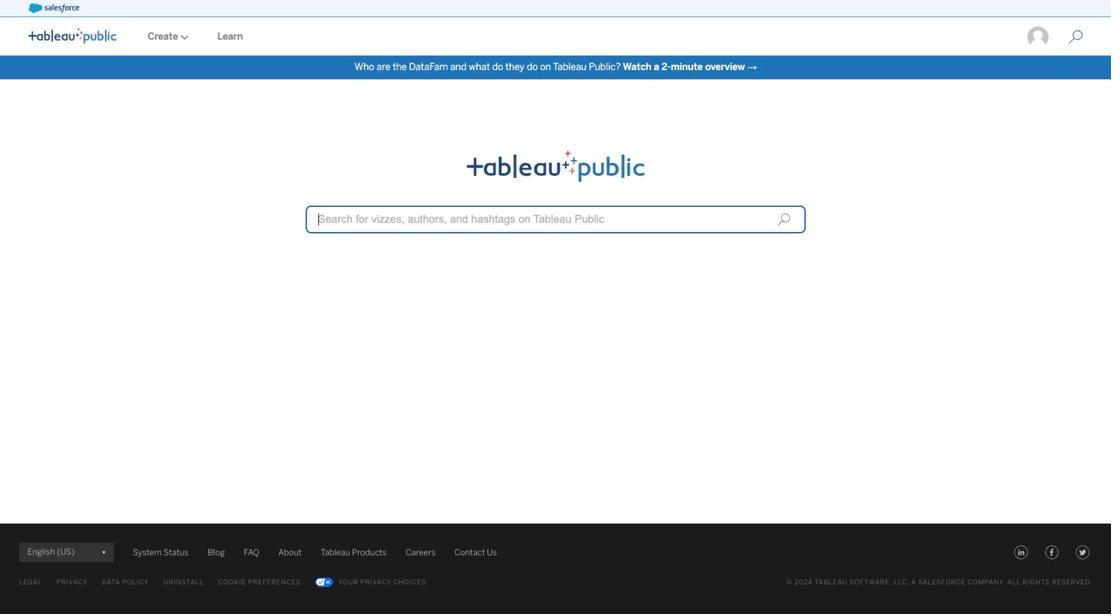 Task type: describe. For each thing, give the bounding box(es) containing it.
salesforce logo image
[[29, 4, 80, 13]]

go to search image
[[1055, 30, 1098, 44]]



Task type: locate. For each thing, give the bounding box(es) containing it.
gary.orlando image
[[1027, 26, 1050, 48]]

create image
[[178, 35, 189, 40]]

search image
[[778, 213, 791, 226]]

logo image
[[29, 28, 117, 44]]

Search input field
[[306, 206, 806, 234]]

selected language element
[[27, 543, 105, 562]]



Task type: vqa. For each thing, say whether or not it's contained in the screenshot.
Salesforce Logo
yes



